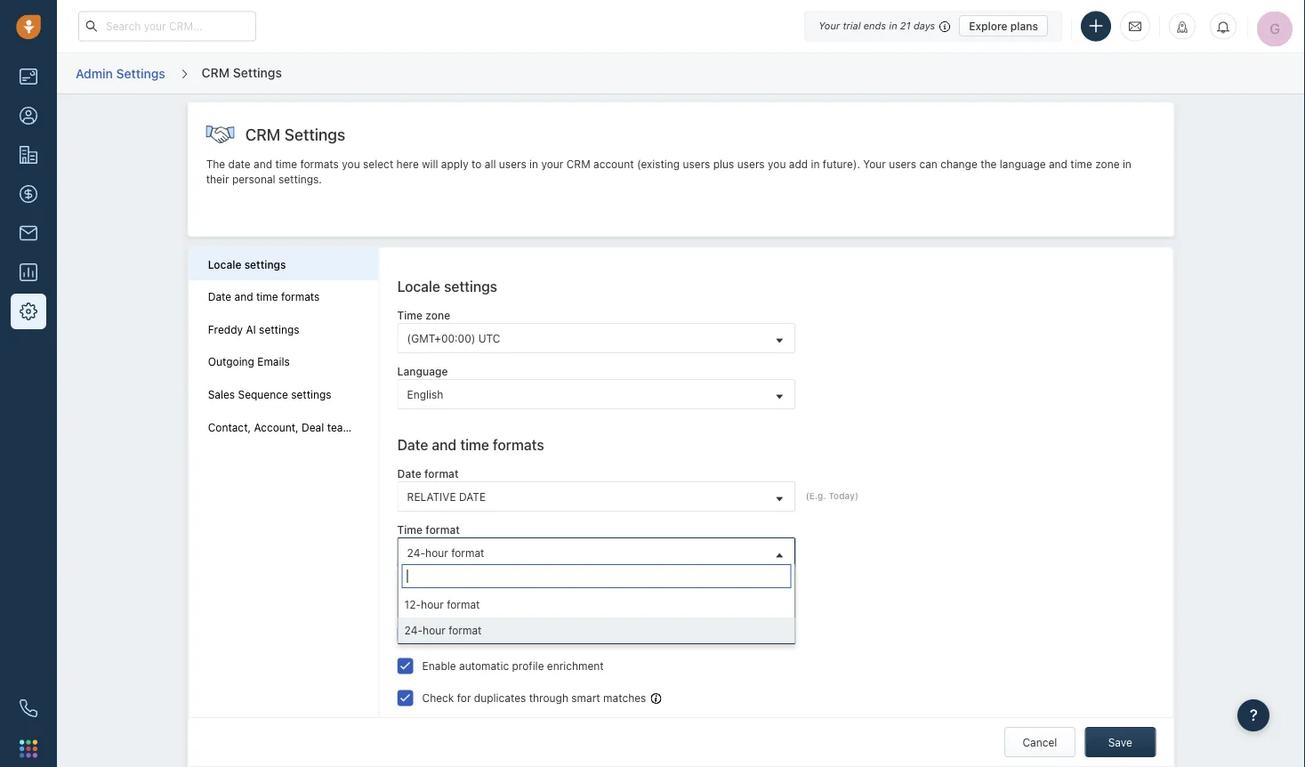 Task type: vqa. For each thing, say whether or not it's contained in the screenshot.
54.209.65.175 Gary Orlando
no



Task type: describe. For each thing, give the bounding box(es) containing it.
relative
[[407, 490, 456, 503]]

send email image
[[1130, 19, 1142, 34]]

freddy ai settings inside the freddy ai settings link
[[208, 323, 300, 336]]

1 vertical spatial crm settings
[[245, 125, 346, 144]]

format down relative date
[[426, 524, 460, 536]]

2 you from the left
[[768, 158, 786, 170]]

12-hour format option
[[398, 592, 795, 618]]

will
[[422, 158, 438, 170]]

explore plans
[[970, 20, 1039, 32]]

sales sequence settings link
[[208, 388, 360, 402]]

1 vertical spatial ai
[[448, 595, 461, 612]]

ends
[[864, 20, 887, 32]]

( e.g. today )
[[806, 490, 859, 501]]

date format
[[398, 468, 459, 480]]

1 vertical spatial crm
[[245, 125, 281, 144]]

sales sequence settings
[[208, 388, 332, 401]]

(
[[806, 490, 810, 501]]

team
[[327, 421, 352, 433]]

(existing
[[637, 158, 680, 170]]

24- inside "link"
[[407, 547, 426, 559]]

admin settings
[[76, 66, 165, 80]]

settings right team
[[355, 421, 396, 433]]

1 vertical spatial date
[[398, 436, 429, 453]]

change
[[941, 158, 978, 170]]

freshworks switcher image
[[20, 740, 37, 758]]

enable intelligent scoring
[[423, 628, 549, 640]]

(gmt+00:00) utc link
[[398, 324, 795, 353]]

12-hour format
[[405, 598, 480, 611]]

time inside 'link'
[[256, 291, 278, 303]]

date and time formats link
[[208, 290, 360, 304]]

language
[[1000, 158, 1046, 170]]

date
[[459, 490, 486, 503]]

outgoing emails link
[[208, 355, 360, 369]]

your inside the date and time formats you select here will apply to all users in your crm account (existing users plus users you add in future). your users can change the language and time zone in their personal settings.
[[864, 158, 887, 170]]

date and time formats inside date and time formats 'link'
[[208, 291, 320, 303]]

24- inside option
[[405, 624, 423, 637]]

format up "intelligent"
[[447, 598, 480, 611]]

hour inside "link"
[[426, 547, 448, 559]]

emails
[[258, 356, 290, 368]]

format inside "link"
[[451, 547, 485, 559]]

the
[[206, 158, 225, 170]]

smart
[[572, 692, 601, 704]]

contact, account, deal team settings
[[208, 421, 396, 433]]

phone element
[[11, 691, 46, 726]]

their
[[206, 173, 229, 186]]

0 vertical spatial your
[[819, 20, 841, 32]]

settings down date and time formats 'link'
[[259, 323, 300, 336]]

locale inside locale settings link
[[208, 258, 242, 270]]

check
[[423, 692, 454, 704]]

0 horizontal spatial settings
[[116, 66, 165, 80]]

enable for enable intelligent scoring
[[423, 628, 456, 640]]

crm inside the date and time formats you select here will apply to all users in your crm account (existing users plus users you add in future). your users can change the language and time zone in their personal settings.
[[567, 158, 591, 170]]

english link
[[398, 380, 795, 409]]

(gmt+00:00) utc
[[407, 332, 501, 345]]

admin
[[76, 66, 113, 80]]

2 vertical spatial date
[[398, 468, 422, 480]]

apply
[[441, 158, 469, 170]]

today
[[829, 490, 855, 501]]

matches
[[604, 692, 647, 704]]

phone image
[[20, 700, 37, 718]]

language
[[398, 365, 448, 378]]

sequence
[[238, 388, 288, 401]]

0 vertical spatial ai
[[246, 323, 256, 336]]

account,
[[254, 421, 299, 433]]

0 vertical spatial crm settings
[[202, 65, 282, 79]]

personal
[[232, 173, 276, 186]]

utc
[[479, 332, 501, 345]]

through
[[529, 692, 569, 704]]

Search your CRM... text field
[[78, 11, 256, 41]]

12-
[[405, 598, 421, 611]]

sales
[[208, 388, 235, 401]]

settings up (gmt+00:00) utc
[[444, 278, 498, 295]]

for
[[457, 692, 471, 704]]

enable automatic profile enrichment
[[423, 660, 604, 672]]

locale settings link
[[208, 258, 360, 271]]

explore plans link
[[960, 15, 1049, 36]]

list box containing 12-hour format
[[398, 592, 795, 644]]

the
[[981, 158, 997, 170]]

plus
[[714, 158, 735, 170]]

24-hour format inside option
[[405, 624, 482, 637]]



Task type: locate. For each thing, give the bounding box(es) containing it.
3 users from the left
[[738, 158, 765, 170]]

1 vertical spatial zone
[[426, 309, 451, 322]]

1 vertical spatial hour
[[421, 598, 444, 611]]

0 vertical spatial 24-
[[407, 547, 426, 559]]

trial
[[843, 20, 861, 32]]

0 vertical spatial zone
[[1096, 158, 1120, 170]]

hour for 12-hour format option
[[421, 598, 444, 611]]

zone inside the date and time formats you select here will apply to all users in your crm account (existing users plus users you add in future). your users can change the language and time zone in their personal settings.
[[1096, 158, 1120, 170]]

crm settings
[[202, 65, 282, 79], [245, 125, 346, 144]]

0 vertical spatial date and time formats
[[208, 291, 320, 303]]

1 horizontal spatial you
[[768, 158, 786, 170]]

1 horizontal spatial freddy ai settings
[[398, 595, 518, 612]]

0 horizontal spatial freddy ai settings
[[208, 323, 300, 336]]

None text field
[[402, 564, 792, 589]]

freddy
[[208, 323, 243, 336], [398, 595, 444, 612]]

you
[[342, 158, 360, 170], [768, 158, 786, 170]]

date and time formats up 'date format'
[[398, 436, 544, 453]]

admin settings link
[[75, 59, 166, 87]]

time down relative
[[398, 524, 423, 536]]

time zone
[[398, 309, 451, 322]]

0 horizontal spatial locale settings
[[208, 258, 286, 270]]

days
[[914, 20, 936, 32]]

ai right 12-
[[448, 595, 461, 612]]

1 horizontal spatial locale
[[398, 278, 441, 295]]

enrichment
[[547, 660, 604, 672]]

settings up date and time formats 'link'
[[244, 258, 286, 270]]

0 vertical spatial hour
[[426, 547, 448, 559]]

0 vertical spatial locale settings
[[208, 258, 286, 270]]

hour down time format
[[426, 547, 448, 559]]

1 you from the left
[[342, 158, 360, 170]]

users left can
[[890, 158, 917, 170]]

the date and time formats you select here will apply to all users in your crm account (existing users plus users you add in future). your users can change the language and time zone in their personal settings.
[[206, 158, 1132, 186]]

1 vertical spatial your
[[864, 158, 887, 170]]

(gmt+00:00)
[[407, 332, 476, 345]]

freddy ai settings
[[208, 323, 300, 336], [398, 595, 518, 612]]

format up relative date
[[425, 468, 459, 480]]

freddy ai settings up "intelligent"
[[398, 595, 518, 612]]

and
[[254, 158, 272, 170], [1049, 158, 1068, 170], [235, 291, 253, 303], [432, 436, 457, 453]]

1 vertical spatial 24-hour format
[[405, 624, 482, 637]]

1 users from the left
[[499, 158, 527, 170]]

0 horizontal spatial ai
[[246, 323, 256, 336]]

2 users from the left
[[683, 158, 711, 170]]

time up settings. at the top of page
[[275, 158, 297, 170]]

users
[[499, 158, 527, 170], [683, 158, 711, 170], [738, 158, 765, 170], [890, 158, 917, 170]]

and down locale settings link
[[235, 291, 253, 303]]

crm up date
[[245, 125, 281, 144]]

24- down time format
[[407, 547, 426, 559]]

24-hour format inside "link"
[[407, 547, 485, 559]]

enable down 12-hour format at bottom left
[[423, 628, 456, 640]]

check for duplicates through smart matches
[[423, 692, 647, 704]]

time
[[275, 158, 297, 170], [1071, 158, 1093, 170], [256, 291, 278, 303], [460, 436, 490, 453]]

contact, account, deal team settings link
[[208, 420, 396, 434]]

24-hour format option
[[398, 618, 795, 644]]

deal
[[302, 421, 324, 433]]

duplicates
[[474, 692, 526, 704]]

1 horizontal spatial your
[[864, 158, 887, 170]]

ai
[[246, 323, 256, 336], [448, 595, 461, 612]]

cancel
[[1023, 736, 1058, 749]]

locale settings up time zone
[[398, 278, 498, 295]]

freddy ai settings link
[[208, 323, 360, 337]]

hour up enable intelligent scoring
[[421, 598, 444, 611]]

0 vertical spatial freddy ai settings
[[208, 323, 300, 336]]

0 vertical spatial crm
[[202, 65, 230, 79]]

crm
[[202, 65, 230, 79], [245, 125, 281, 144], [567, 158, 591, 170]]

24-hour format down 12-hour format at bottom left
[[405, 624, 482, 637]]

format down 12-hour format at bottom left
[[449, 624, 482, 637]]

freddy ai settings up outgoing emails
[[208, 323, 300, 336]]

here
[[397, 158, 419, 170]]

0 vertical spatial 24-hour format
[[407, 547, 485, 559]]

locale
[[208, 258, 242, 270], [398, 278, 441, 295]]

time
[[398, 309, 423, 322], [398, 524, 423, 536]]

0 horizontal spatial your
[[819, 20, 841, 32]]

hour for 24-hour format option
[[423, 624, 446, 637]]

and right language
[[1049, 158, 1068, 170]]

0 horizontal spatial locale
[[208, 258, 242, 270]]

hour down 12-hour format at bottom left
[[423, 624, 446, 637]]

date inside 'link'
[[208, 291, 232, 303]]

save
[[1109, 736, 1133, 749]]

locale settings up date and time formats 'link'
[[208, 258, 286, 270]]

0 horizontal spatial freddy
[[208, 323, 243, 336]]

time up (gmt+00:00)
[[398, 309, 423, 322]]

save button
[[1085, 727, 1157, 758]]

1 horizontal spatial freddy
[[398, 595, 444, 612]]

future).
[[823, 158, 861, 170]]

outgoing emails
[[208, 356, 290, 368]]

0 vertical spatial freddy
[[208, 323, 243, 336]]

settings up enable intelligent scoring
[[465, 595, 518, 612]]

date and time formats down locale settings link
[[208, 291, 320, 303]]

automatic
[[459, 660, 509, 672]]

24-hour format
[[407, 547, 485, 559], [405, 624, 482, 637]]

1 vertical spatial locale settings
[[398, 278, 498, 295]]

2 enable from the top
[[423, 660, 456, 672]]

to
[[472, 158, 482, 170]]

and inside date and time formats 'link'
[[235, 291, 253, 303]]

intelligent
[[459, 628, 509, 640]]

2 horizontal spatial crm
[[567, 158, 591, 170]]

time up 'date' on the bottom left of page
[[460, 436, 490, 453]]

and up 'date format'
[[432, 436, 457, 453]]

date
[[208, 291, 232, 303], [398, 436, 429, 453], [398, 468, 422, 480]]

1 vertical spatial date and time formats
[[398, 436, 544, 453]]

time for time format
[[398, 524, 423, 536]]

crm settings up settings. at the top of page
[[245, 125, 346, 144]]

0 vertical spatial date
[[208, 291, 232, 303]]

2 horizontal spatial settings
[[285, 125, 346, 144]]

1 vertical spatial time
[[398, 524, 423, 536]]

formats inside 'link'
[[281, 291, 320, 303]]

formats inside the date and time formats you select here will apply to all users in your crm account (existing users plus users you add in future). your users can change the language and time zone in their personal settings.
[[300, 158, 339, 170]]

21
[[901, 20, 911, 32]]

time for time zone
[[398, 309, 423, 322]]

users right all
[[499, 158, 527, 170]]

ai up outgoing emails
[[246, 323, 256, 336]]

freddy up outgoing
[[208, 323, 243, 336]]

zone right language
[[1096, 158, 1120, 170]]

you left select
[[342, 158, 360, 170]]

and up the personal
[[254, 158, 272, 170]]

your right future).
[[864, 158, 887, 170]]

1 horizontal spatial date and time formats
[[398, 436, 544, 453]]

add
[[789, 158, 808, 170]]

0 horizontal spatial you
[[342, 158, 360, 170]]

hour
[[426, 547, 448, 559], [421, 598, 444, 611], [423, 624, 446, 637]]

users left the plus
[[683, 158, 711, 170]]

can
[[920, 158, 938, 170]]

what's new image
[[1177, 21, 1189, 33]]

1 vertical spatial freddy ai settings
[[398, 595, 518, 612]]

24- down 12-
[[405, 624, 423, 637]]

settings
[[244, 258, 286, 270], [444, 278, 498, 295], [259, 323, 300, 336], [291, 388, 332, 401], [355, 421, 396, 433], [465, 595, 518, 612]]

formats
[[300, 158, 339, 170], [281, 291, 320, 303], [493, 436, 544, 453]]

locale up date and time formats 'link'
[[208, 258, 242, 270]]

format down time format
[[451, 547, 485, 559]]

contact,
[[208, 421, 251, 433]]

24-hour format down time format
[[407, 547, 485, 559]]

date
[[228, 158, 251, 170]]

e.g.
[[810, 490, 827, 501]]

zone up (gmt+00:00)
[[426, 309, 451, 322]]

0 horizontal spatial crm
[[202, 65, 230, 79]]

1 horizontal spatial settings
[[233, 65, 282, 79]]

freddy ai finds duplicates by misspellings and extra spaces image
[[651, 693, 662, 704]]

1 vertical spatial locale
[[398, 278, 441, 295]]

cancel button
[[1005, 727, 1076, 758]]

settings.
[[279, 173, 322, 186]]

users right the plus
[[738, 158, 765, 170]]

date up 'date format'
[[398, 436, 429, 453]]

24-
[[407, 547, 426, 559], [405, 624, 423, 637]]

24-hour format link
[[398, 539, 795, 567]]

1 time from the top
[[398, 309, 423, 322]]

enable
[[423, 628, 456, 640], [423, 660, 456, 672]]

1 vertical spatial enable
[[423, 660, 456, 672]]

date and time formats
[[208, 291, 320, 303], [398, 436, 544, 453]]

1 horizontal spatial zone
[[1096, 158, 1120, 170]]

settings up deal
[[291, 388, 332, 401]]

0 vertical spatial locale
[[208, 258, 242, 270]]

relative date link
[[398, 482, 795, 511]]

enable up check
[[423, 660, 456, 672]]

profile
[[512, 660, 544, 672]]

scoring
[[512, 628, 549, 640]]

0 vertical spatial time
[[398, 309, 423, 322]]

crm settings down search your crm... text box
[[202, 65, 282, 79]]

you left add
[[768, 158, 786, 170]]

outgoing
[[208, 356, 255, 368]]

1 vertical spatial formats
[[281, 291, 320, 303]]

0 horizontal spatial date and time formats
[[208, 291, 320, 303]]

1 horizontal spatial locale settings
[[398, 278, 498, 295]]

date up relative
[[398, 468, 422, 480]]

1 vertical spatial 24-
[[405, 624, 423, 637]]

0 vertical spatial formats
[[300, 158, 339, 170]]

all
[[485, 158, 496, 170]]

crm down search your crm... text box
[[202, 65, 230, 79]]

select
[[363, 158, 394, 170]]

)
[[855, 490, 859, 501]]

0 horizontal spatial zone
[[426, 309, 451, 322]]

english
[[407, 388, 444, 401]]

your
[[819, 20, 841, 32], [864, 158, 887, 170]]

crm right your
[[567, 158, 591, 170]]

freddy up enable intelligent scoring
[[398, 595, 444, 612]]

time down locale settings link
[[256, 291, 278, 303]]

4 users from the left
[[890, 158, 917, 170]]

format
[[425, 468, 459, 480], [426, 524, 460, 536], [451, 547, 485, 559], [447, 598, 480, 611], [449, 624, 482, 637]]

2 vertical spatial crm
[[567, 158, 591, 170]]

time right language
[[1071, 158, 1093, 170]]

list box
[[398, 592, 795, 644]]

1 vertical spatial freddy
[[398, 595, 444, 612]]

date up outgoing
[[208, 291, 232, 303]]

plans
[[1011, 20, 1039, 32]]

relative date
[[407, 490, 486, 503]]

your left trial
[[819, 20, 841, 32]]

account
[[594, 158, 634, 170]]

your
[[542, 158, 564, 170]]

2 time from the top
[[398, 524, 423, 536]]

settings
[[233, 65, 282, 79], [116, 66, 165, 80], [285, 125, 346, 144]]

explore
[[970, 20, 1008, 32]]

1 enable from the top
[[423, 628, 456, 640]]

0 vertical spatial enable
[[423, 628, 456, 640]]

2 vertical spatial hour
[[423, 624, 446, 637]]

1 horizontal spatial crm
[[245, 125, 281, 144]]

2 vertical spatial formats
[[493, 436, 544, 453]]

time format
[[398, 524, 460, 536]]

your trial ends in 21 days
[[819, 20, 936, 32]]

1 horizontal spatial ai
[[448, 595, 461, 612]]

enable for enable automatic profile enrichment
[[423, 660, 456, 672]]

locale up time zone
[[398, 278, 441, 295]]



